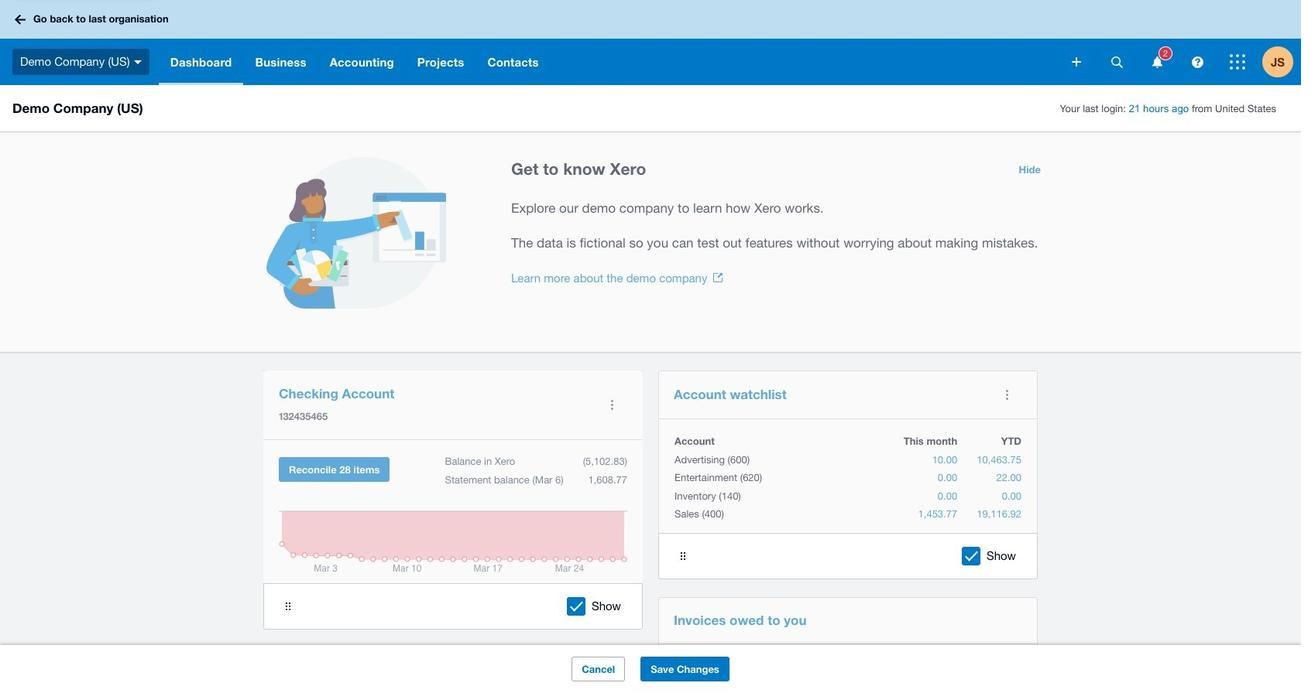 Task type: describe. For each thing, give the bounding box(es) containing it.
intro banner body element
[[511, 198, 1050, 254]]

svg image
[[1111, 56, 1123, 68]]



Task type: vqa. For each thing, say whether or not it's contained in the screenshot.
svg icon
yes



Task type: locate. For each thing, give the bounding box(es) containing it.
banner
[[0, 0, 1301, 85]]

svg image
[[15, 14, 26, 24], [1230, 54, 1245, 70], [1152, 56, 1162, 68], [1192, 56, 1203, 68], [1072, 57, 1081, 67], [134, 60, 142, 64]]



